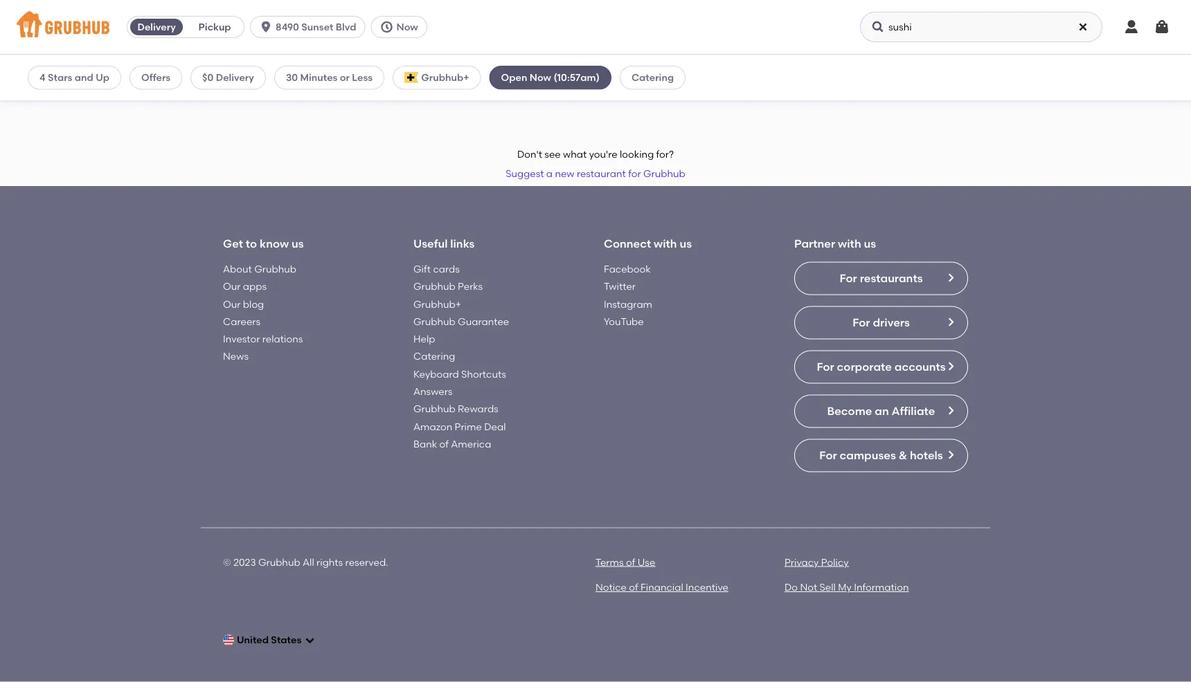 Task type: vqa. For each thing, say whether or not it's contained in the screenshot.
for campuses & hotels
yes



Task type: locate. For each thing, give the bounding box(es) containing it.
2 delivery from the left
[[545, 75, 582, 87]]

grubhub down the gift cards link
[[413, 281, 456, 293]]

not
[[800, 582, 817, 594]]

& right grubhub plus flag logo
[[432, 74, 440, 87]]

and
[[75, 72, 93, 83]]

8490 sunset blvd button
[[250, 16, 371, 38]]

get to know us
[[223, 238, 304, 251]]

1 horizontal spatial delivery
[[216, 72, 254, 83]]

relations
[[262, 334, 303, 346]]

all
[[303, 557, 314, 569]]

1 vertical spatial catering
[[413, 351, 455, 363]]

us right the know
[[292, 238, 304, 251]]

0 horizontal spatial &
[[432, 74, 440, 87]]

2 right image from the top
[[945, 362, 957, 373]]

connect
[[604, 238, 651, 251]]

1 vertical spatial &
[[899, 450, 907, 463]]

1 horizontal spatial catering
[[632, 72, 674, 83]]

1 horizontal spatial delivery
[[545, 75, 582, 87]]

right image for for drivers
[[945, 317, 957, 328]]

1 horizontal spatial us
[[680, 238, 692, 251]]

breakfast down schwartz bakery & cafe
[[381, 89, 426, 101]]

grubhub down the grubhub+ link
[[413, 316, 456, 328]]

for left drivers
[[853, 317, 870, 330]]

now
[[397, 21, 418, 33], [530, 72, 551, 83]]

main content
[[0, 0, 1191, 683]]

right image inside for corporate accounts link
[[945, 362, 957, 373]]

connect with us
[[604, 238, 692, 251]]

1 horizontal spatial min
[[564, 89, 582, 101]]

star icon image for joey's cafe
[[36, 90, 47, 101]]

1 vertical spatial of
[[626, 557, 635, 569]]

1 horizontal spatial now
[[530, 72, 551, 83]]

with right connect
[[654, 238, 677, 251]]

2 horizontal spatial us
[[864, 238, 876, 251]]

1 horizontal spatial cafe
[[443, 74, 470, 87]]

facebook link
[[604, 264, 651, 275]]

with right partner
[[838, 238, 861, 251]]

with for partner
[[838, 238, 861, 251]]

• for joey's
[[92, 89, 95, 101]]

2 cafe from the left
[[443, 74, 470, 87]]

2 • from the left
[[374, 89, 378, 101]]

svg image
[[259, 20, 273, 34], [871, 20, 885, 34], [1078, 21, 1089, 33]]

for for for corporate accounts
[[817, 361, 834, 374]]

• breakfast down the up
[[92, 89, 144, 101]]

joey's
[[51, 74, 86, 87]]

shortcuts
[[461, 369, 506, 381]]

perks
[[458, 281, 483, 293]]

1 horizontal spatial &
[[899, 450, 907, 463]]

joey's cafe
[[51, 74, 115, 87]]

0 vertical spatial &
[[432, 74, 440, 87]]

states
[[271, 635, 301, 647]]

1 horizontal spatial svg image
[[871, 20, 885, 34]]

1 min from the left
[[277, 89, 295, 101]]

right image inside become an affiliate link
[[945, 406, 957, 417]]

our down about
[[223, 281, 241, 293]]

1 vertical spatial our
[[223, 299, 241, 311]]

sell
[[820, 582, 836, 594]]

do
[[785, 582, 798, 594]]

amazon
[[413, 421, 452, 433]]

careers
[[223, 316, 260, 328]]

deal
[[484, 421, 506, 433]]

restaurants
[[860, 272, 923, 286]]

of for notice
[[629, 582, 638, 594]]

3 right image from the top
[[945, 406, 957, 417]]

blog
[[243, 299, 264, 311]]

about
[[223, 264, 252, 275]]

main navigation navigation
[[0, 0, 1191, 55]]

0 horizontal spatial star icon image
[[36, 90, 47, 101]]

delivery up "20–35 min"
[[259, 75, 295, 87]]

right image for for campuses & hotels
[[945, 450, 957, 461]]

keyboard shortcuts link
[[413, 369, 506, 381]]

0 horizontal spatial now
[[397, 21, 418, 33]]

2 us from the left
[[680, 238, 692, 251]]

of
[[439, 439, 449, 451], [626, 557, 635, 569], [629, 582, 638, 594]]

use
[[638, 557, 655, 569]]

restaurant
[[577, 168, 626, 180]]

0 horizontal spatial min
[[277, 89, 295, 101]]

$0 delivery
[[202, 72, 254, 83]]

2 breakfast from the left
[[381, 89, 426, 101]]

• breakfast down schwartz bakery & cafe
[[374, 89, 426, 101]]

0 vertical spatial of
[[439, 439, 449, 451]]

(195)
[[66, 89, 88, 101]]

0 horizontal spatial delivery
[[137, 21, 176, 33]]

us right connect
[[680, 238, 692, 251]]

1 horizontal spatial star icon image
[[323, 90, 334, 101]]

1 vertical spatial grubhub+
[[413, 299, 461, 311]]

breakfast for cafe
[[99, 89, 144, 101]]

1 horizontal spatial subscription pass image
[[323, 76, 335, 85]]

grubhub down answers
[[413, 404, 456, 416]]

blvd
[[336, 21, 356, 33]]

delivery inside main content
[[216, 72, 254, 83]]

1 right image from the top
[[945, 317, 957, 328]]

right image for for corporate accounts
[[945, 362, 957, 373]]

amazon prime deal link
[[413, 421, 506, 433]]

keyboard
[[413, 369, 459, 381]]

2023
[[234, 557, 256, 569]]

30–45
[[533, 89, 562, 101]]

for left campuses on the bottom right of the page
[[820, 450, 837, 463]]

subscription pass image
[[36, 76, 48, 85], [323, 76, 335, 85]]

© 2023 grubhub all rights reserved.
[[223, 557, 388, 569]]

1 horizontal spatial •
[[374, 89, 378, 101]]

0 horizontal spatial svg image
[[259, 20, 273, 34]]

of right bank
[[439, 439, 449, 451]]

min for schwartz bakery & cafe
[[564, 89, 582, 101]]

grubhub+ down 'grubhub perks' link
[[413, 299, 461, 311]]

1 horizontal spatial breakfast
[[381, 89, 426, 101]]

grubhub guarantee link
[[413, 316, 509, 328]]

grubhub down the know
[[254, 264, 296, 275]]

• for schwartz
[[374, 89, 378, 101]]

4 right image from the top
[[945, 450, 957, 461]]

3 us from the left
[[864, 238, 876, 251]]

0 horizontal spatial •
[[92, 89, 95, 101]]

grubhub perks link
[[413, 281, 483, 293]]

breakfast for bakery
[[381, 89, 426, 101]]

delivery right $0
[[216, 72, 254, 83]]

youtube link
[[604, 316, 644, 328]]

min for joey's cafe
[[277, 89, 295, 101]]

subscription pass image left joey's
[[36, 76, 48, 85]]

campuses
[[840, 450, 896, 463]]

now up grubhub plus flag logo
[[397, 21, 418, 33]]

of left use in the right bottom of the page
[[626, 557, 635, 569]]

grubhub
[[643, 168, 686, 180], [254, 264, 296, 275], [413, 281, 456, 293], [413, 316, 456, 328], [413, 404, 456, 416], [258, 557, 300, 569]]

30–45 min
[[533, 89, 582, 101]]

looking
[[620, 149, 654, 161]]

0 horizontal spatial with
[[654, 238, 677, 251]]

1 star icon image from the left
[[36, 90, 47, 101]]

• breakfast
[[92, 89, 144, 101], [374, 89, 426, 101]]

• right (39)
[[374, 89, 378, 101]]

grubhub+ right grubhub plus flag logo
[[421, 72, 469, 83]]

right image inside the for drivers link
[[945, 317, 957, 328]]

subscription pass image left or on the top
[[323, 76, 335, 85]]

1 vertical spatial delivery
[[216, 72, 254, 83]]

& left hotels
[[899, 450, 907, 463]]

corporate
[[837, 361, 892, 374]]

information
[[854, 582, 909, 594]]

for corporate accounts link
[[794, 351, 968, 385]]

news link
[[223, 351, 249, 363]]

see
[[545, 149, 561, 161]]

us up for restaurants
[[864, 238, 876, 251]]

terms
[[596, 557, 624, 569]]

delivery up '30–45 min'
[[545, 75, 582, 87]]

for
[[840, 272, 857, 286], [853, 317, 870, 330], [817, 361, 834, 374], [820, 450, 837, 463]]

financial
[[641, 582, 683, 594]]

star icon image left 4.4
[[36, 90, 47, 101]]

america
[[451, 439, 491, 451]]

right image
[[945, 317, 957, 328], [945, 362, 957, 373], [945, 406, 957, 417], [945, 450, 957, 461]]

4.4
[[51, 89, 64, 101]]

$3.99 delivery
[[519, 75, 582, 87]]

our
[[223, 281, 241, 293], [223, 299, 241, 311]]

main content containing joey's cafe
[[0, 0, 1191, 683]]

accounts
[[895, 361, 946, 374]]

0 horizontal spatial • breakfast
[[92, 89, 144, 101]]

now up 30–45
[[530, 72, 551, 83]]

2 vertical spatial of
[[629, 582, 638, 594]]

1 our from the top
[[223, 281, 241, 293]]

our up careers link
[[223, 299, 241, 311]]

0 horizontal spatial delivery
[[259, 75, 295, 87]]

0 vertical spatial our
[[223, 281, 241, 293]]

catering
[[632, 72, 674, 83], [413, 351, 455, 363]]

my
[[838, 582, 852, 594]]

for down partner with us
[[840, 272, 857, 286]]

2 min from the left
[[564, 89, 582, 101]]

cards
[[433, 264, 460, 275]]

us for connect with us
[[680, 238, 692, 251]]

1 • from the left
[[92, 89, 95, 101]]

partner with us
[[794, 238, 876, 251]]

star icon image
[[36, 90, 47, 101], [323, 90, 334, 101]]

rights
[[317, 557, 343, 569]]

bank of america link
[[413, 439, 491, 451]]

8490
[[276, 21, 299, 33]]

grubhub down for?
[[643, 168, 686, 180]]

guarantee
[[458, 316, 509, 328]]

2 star icon image from the left
[[323, 90, 334, 101]]

get
[[223, 238, 243, 251]]

0 horizontal spatial breakfast
[[99, 89, 144, 101]]

2 subscription pass image from the left
[[323, 76, 335, 85]]

united
[[237, 635, 269, 647]]

don't see what you're looking for?
[[517, 149, 674, 161]]

0 horizontal spatial us
[[292, 238, 304, 251]]

delivery up offers
[[137, 21, 176, 33]]

min
[[277, 89, 295, 101], [564, 89, 582, 101]]

•
[[92, 89, 95, 101], [374, 89, 378, 101]]

investor
[[223, 334, 260, 346]]

1 horizontal spatial with
[[838, 238, 861, 251]]

star icon image left "3.7"
[[323, 90, 334, 101]]

1 with from the left
[[654, 238, 677, 251]]

svg image
[[1123, 19, 1140, 35], [1154, 19, 1171, 35], [380, 20, 394, 34], [304, 636, 315, 647]]

3.7 (39)
[[337, 89, 370, 101]]

1 horizontal spatial • breakfast
[[374, 89, 426, 101]]

less
[[352, 72, 373, 83]]

grubhub+ inside gift cards grubhub perks grubhub+ grubhub guarantee help catering keyboard shortcuts answers grubhub rewards amazon prime deal bank of america
[[413, 299, 461, 311]]

• right "(195)"
[[92, 89, 95, 101]]

0 vertical spatial delivery
[[137, 21, 176, 33]]

2 • breakfast from the left
[[374, 89, 426, 101]]

delivery for joey's cafe
[[259, 75, 295, 87]]

2 with from the left
[[838, 238, 861, 251]]

1 vertical spatial now
[[530, 72, 551, 83]]

4 stars and up
[[39, 72, 109, 83]]

1 subscription pass image from the left
[[36, 76, 48, 85]]

30 minutes or less
[[286, 72, 373, 83]]

for left corporate
[[817, 361, 834, 374]]

0 horizontal spatial cafe
[[89, 74, 115, 87]]

1 delivery from the left
[[259, 75, 295, 87]]

grubhub+
[[421, 72, 469, 83], [413, 299, 461, 311]]

min down (10:57am)
[[564, 89, 582, 101]]

reserved.
[[345, 557, 388, 569]]

twitter
[[604, 281, 636, 293]]

0 vertical spatial now
[[397, 21, 418, 33]]

1 breakfast from the left
[[99, 89, 144, 101]]

breakfast down the up
[[99, 89, 144, 101]]

1 • breakfast from the left
[[92, 89, 144, 101]]

of right notice
[[629, 582, 638, 594]]

right image
[[945, 273, 957, 284]]

news
[[223, 351, 249, 363]]

0 horizontal spatial catering
[[413, 351, 455, 363]]

with
[[654, 238, 677, 251], [838, 238, 861, 251]]

0 horizontal spatial subscription pass image
[[36, 76, 48, 85]]

min down 30
[[277, 89, 295, 101]]

right image inside for campuses & hotels link
[[945, 450, 957, 461]]

for campuses & hotels link
[[794, 440, 968, 473]]



Task type: describe. For each thing, give the bounding box(es) containing it.
(39)
[[353, 89, 370, 101]]

twitter link
[[604, 281, 636, 293]]

• breakfast for bakery
[[374, 89, 426, 101]]

partner
[[794, 238, 835, 251]]

facebook
[[604, 264, 651, 275]]

us for partner with us
[[864, 238, 876, 251]]

youtube
[[604, 316, 644, 328]]

delivery for schwartz bakery & cafe
[[545, 75, 582, 87]]

subscription pass image for schwartz bakery & cafe
[[323, 76, 335, 85]]

for for for drivers
[[853, 317, 870, 330]]

affiliate
[[892, 405, 935, 419]]

svg image inside 8490 sunset blvd 'button'
[[259, 20, 273, 34]]

grubhub left all
[[258, 557, 300, 569]]

0 vertical spatial catering
[[632, 72, 674, 83]]

answers link
[[413, 386, 453, 398]]

Search for food, convenience, alcohol... search field
[[860, 12, 1103, 42]]

grubhub inside about grubhub our apps our blog careers investor relations news
[[254, 264, 296, 275]]

1 cafe from the left
[[89, 74, 115, 87]]

policy
[[821, 557, 849, 569]]

hotels
[[910, 450, 943, 463]]

for restaurants link
[[794, 263, 968, 296]]

investor relations link
[[223, 334, 303, 346]]

for restaurants
[[840, 272, 923, 286]]

subscription pass image for joey's cafe
[[36, 76, 48, 85]]

links
[[450, 238, 475, 251]]

delivery inside button
[[137, 21, 176, 33]]

or
[[340, 72, 350, 83]]

notice of financial incentive link
[[596, 582, 729, 594]]

2 horizontal spatial svg image
[[1078, 21, 1089, 33]]

prime
[[455, 421, 482, 433]]

answers
[[413, 386, 453, 398]]

privacy policy link
[[785, 557, 849, 569]]

0 vertical spatial grubhub+
[[421, 72, 469, 83]]

about grubhub link
[[223, 264, 296, 275]]

30
[[286, 72, 298, 83]]

instagram
[[604, 299, 652, 311]]

for?
[[656, 149, 674, 161]]

$1.49
[[235, 75, 256, 87]]

for campuses & hotels
[[820, 450, 943, 463]]

$3.99
[[519, 75, 543, 87]]

for for for restaurants
[[840, 272, 857, 286]]

to
[[246, 238, 257, 251]]

terms of use link
[[596, 557, 655, 569]]

svg image inside now "button"
[[380, 20, 394, 34]]

catering inside gift cards grubhub perks grubhub+ grubhub guarantee help catering keyboard shortcuts answers grubhub rewards amazon prime deal bank of america
[[413, 351, 455, 363]]

1 us from the left
[[292, 238, 304, 251]]

schwartz
[[338, 74, 389, 87]]

an
[[875, 405, 889, 419]]

grubhub+ link
[[413, 299, 461, 311]]

& for bakery
[[432, 74, 440, 87]]

suggest a new restaurant for grubhub button
[[500, 162, 692, 187]]

offers
[[141, 72, 170, 83]]

our blog link
[[223, 299, 264, 311]]

with for connect
[[654, 238, 677, 251]]

now inside main content
[[530, 72, 551, 83]]

star icon image for schwartz bakery & cafe
[[323, 90, 334, 101]]

suggest
[[506, 168, 544, 180]]

become an affiliate link
[[794, 396, 968, 429]]

minutes
[[300, 72, 338, 83]]

do not sell my information
[[785, 582, 909, 594]]

our apps link
[[223, 281, 267, 293]]

20–35
[[247, 89, 275, 101]]

become
[[827, 405, 872, 419]]

©
[[223, 557, 231, 569]]

now inside now "button"
[[397, 21, 418, 33]]

for for for campuses & hotels
[[820, 450, 837, 463]]

useful links
[[413, 238, 475, 251]]

useful
[[413, 238, 448, 251]]

grubhub inside button
[[643, 168, 686, 180]]

of for terms
[[626, 557, 635, 569]]

20–35 min
[[247, 89, 295, 101]]

2 our from the top
[[223, 299, 241, 311]]

of inside gift cards grubhub perks grubhub+ grubhub guarantee help catering keyboard shortcuts answers grubhub rewards amazon prime deal bank of america
[[439, 439, 449, 451]]

notice of financial incentive
[[596, 582, 729, 594]]

privacy policy
[[785, 557, 849, 569]]

gift
[[413, 264, 431, 275]]

$1.49 delivery
[[235, 75, 295, 87]]

incentive
[[686, 582, 729, 594]]

facebook twitter instagram youtube
[[604, 264, 652, 328]]

what
[[563, 149, 587, 161]]

right image for become an affiliate
[[945, 406, 957, 417]]

terms of use
[[596, 557, 655, 569]]

3.7
[[337, 89, 350, 101]]

united states
[[237, 635, 301, 647]]

open
[[501, 72, 527, 83]]

catering link
[[413, 351, 455, 363]]

about grubhub our apps our blog careers investor relations news
[[223, 264, 303, 363]]

delivery button
[[128, 16, 186, 38]]

8490 sunset blvd
[[276, 21, 356, 33]]

pickup button
[[186, 16, 244, 38]]

& for campuses
[[899, 450, 907, 463]]

• breakfast for cafe
[[92, 89, 144, 101]]

language select image
[[223, 636, 234, 647]]

become an affiliate
[[827, 405, 935, 419]]

notice
[[596, 582, 627, 594]]

4.4 (195)
[[51, 89, 88, 101]]

united states button
[[223, 629, 315, 654]]

4
[[39, 72, 45, 83]]

grubhub rewards link
[[413, 404, 499, 416]]

open now (10:57am)
[[501, 72, 600, 83]]

pickup
[[199, 21, 231, 33]]

(10:57am)
[[554, 72, 600, 83]]

svg image inside united states button
[[304, 636, 315, 647]]

grubhub plus flag logo image
[[405, 72, 419, 83]]



